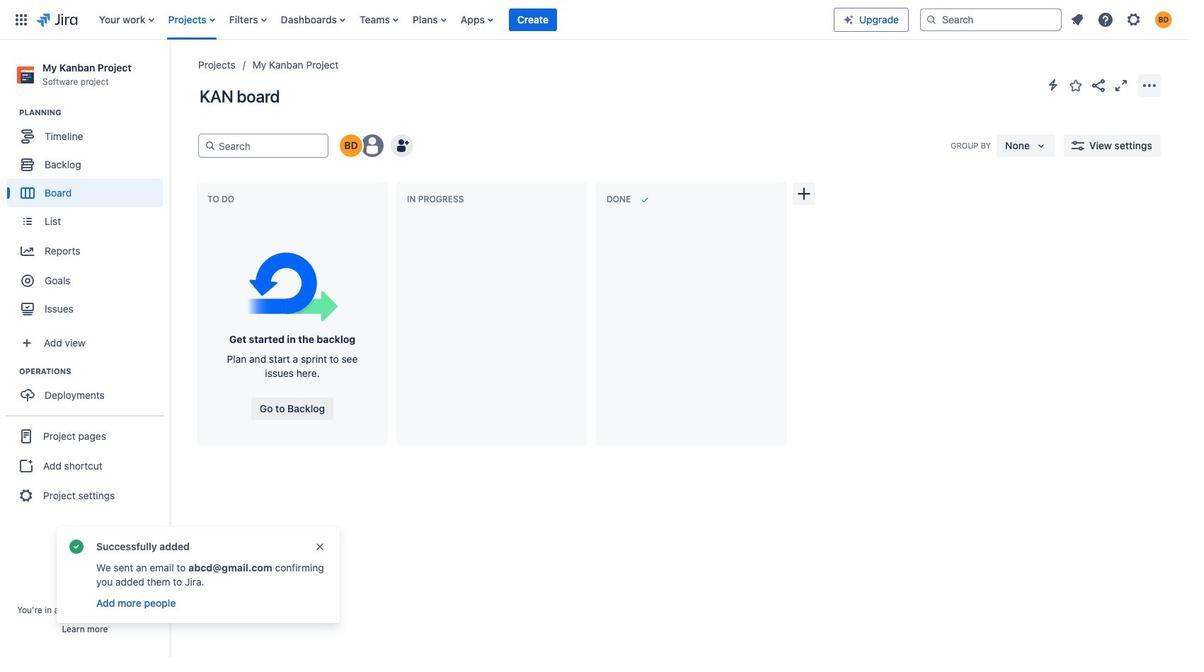 Task type: locate. For each thing, give the bounding box(es) containing it.
create column image
[[796, 186, 813, 203]]

0 vertical spatial heading
[[19, 107, 169, 118]]

1 heading from the top
[[19, 107, 169, 118]]

operations image
[[2, 363, 19, 380]]

2 vertical spatial group
[[6, 416, 164, 516]]

group for operations icon
[[7, 366, 169, 414]]

list item
[[509, 0, 557, 39]]

more actions image
[[1141, 77, 1158, 94]]

heading for operations icon
[[19, 366, 169, 378]]

None search field
[[920, 8, 1062, 31]]

group
[[7, 107, 169, 328], [7, 366, 169, 414], [6, 416, 164, 516]]

0 vertical spatial group
[[7, 107, 169, 328]]

2 heading from the top
[[19, 366, 169, 378]]

jira image
[[37, 11, 78, 28], [37, 11, 78, 28]]

banner
[[0, 0, 1190, 40]]

1 vertical spatial heading
[[19, 366, 169, 378]]

appswitcher icon image
[[13, 11, 30, 28]]

group for planning image
[[7, 107, 169, 328]]

sidebar element
[[0, 40, 170, 658]]

settings image
[[1126, 11, 1143, 28]]

automations menu button icon image
[[1045, 76, 1062, 93]]

star kan board image
[[1068, 77, 1085, 94]]

list
[[92, 0, 834, 39], [1065, 7, 1181, 32]]

enter full screen image
[[1113, 77, 1130, 94]]

heading
[[19, 107, 169, 118], [19, 366, 169, 378]]

1 vertical spatial group
[[7, 366, 169, 414]]



Task type: vqa. For each thing, say whether or not it's contained in the screenshot.
group
yes



Task type: describe. For each thing, give the bounding box(es) containing it.
0 horizontal spatial list
[[92, 0, 834, 39]]

heading for planning image
[[19, 107, 169, 118]]

primary element
[[8, 0, 834, 39]]

notifications image
[[1069, 11, 1086, 28]]

your profile and settings image
[[1156, 11, 1173, 28]]

goal image
[[21, 275, 34, 288]]

add people image
[[394, 137, 411, 154]]

view settings image
[[1070, 137, 1087, 154]]

help image
[[1097, 11, 1114, 28]]

Search text field
[[216, 135, 322, 157]]

planning image
[[2, 104, 19, 121]]

dismiss image
[[314, 542, 326, 553]]

search image
[[926, 14, 937, 25]]

1 horizontal spatial list
[[1065, 7, 1181, 32]]

sidebar navigation image
[[154, 57, 186, 85]]

success image
[[68, 539, 85, 556]]

Search field
[[920, 8, 1062, 31]]



